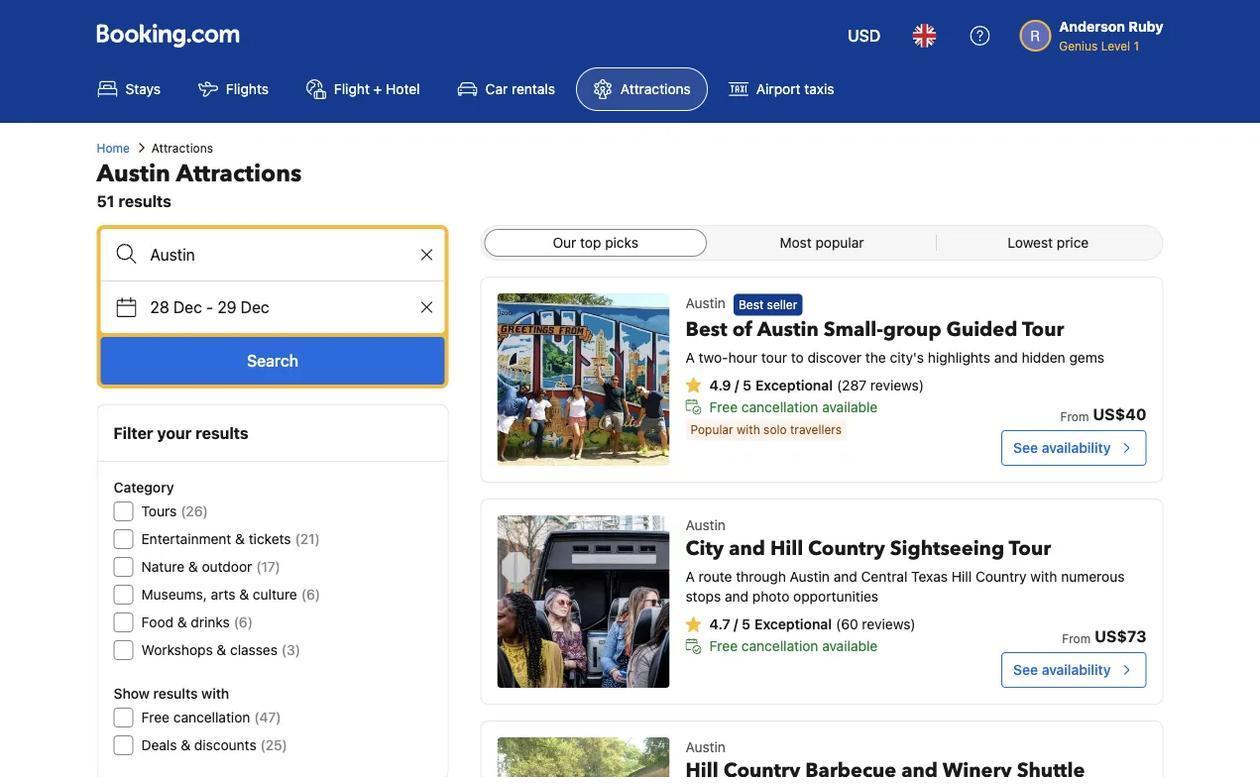 Task type: vqa. For each thing, say whether or not it's contained in the screenshot.


Task type: describe. For each thing, give the bounding box(es) containing it.
the
[[866, 349, 887, 365]]

popular with solo travellers
[[691, 423, 842, 437]]

opportunities
[[794, 589, 879, 605]]

available for group
[[823, 399, 878, 415]]

4.7 / 5 exceptional (60 reviews)
[[710, 617, 916, 633]]

flights
[[226, 81, 269, 97]]

search
[[247, 352, 299, 371]]

deals & discounts (25)
[[141, 738, 288, 754]]

city and hill country sightseeing tour image
[[498, 516, 670, 689]]

entertainment & tickets (21)
[[141, 531, 320, 548]]

free cancellation available for small-
[[710, 399, 878, 415]]

see availability for city and hill country sightseeing tour
[[1014, 662, 1112, 679]]

free for of
[[710, 399, 738, 415]]

food
[[141, 615, 174, 631]]

workshops
[[141, 642, 213, 659]]

top
[[580, 235, 602, 251]]

ruby
[[1129, 18, 1164, 35]]

& for classes
[[217, 642, 226, 659]]

entertainment
[[141, 531, 232, 548]]

0 vertical spatial (6)
[[301, 587, 320, 603]]

hill country barbecue and winery shuttle image
[[498, 738, 670, 778]]

city's
[[890, 349, 925, 365]]

texas
[[912, 569, 949, 585]]

sightseeing
[[891, 536, 1005, 563]]

best seller
[[739, 298, 798, 312]]

free cancellation (47)
[[141, 710, 281, 726]]

home link
[[97, 139, 130, 157]]

central
[[862, 569, 908, 585]]

free for city
[[710, 638, 738, 655]]

1 vertical spatial results
[[196, 424, 249, 443]]

(47)
[[254, 710, 281, 726]]

2 vertical spatial results
[[153, 686, 198, 702]]

28
[[150, 298, 169, 317]]

cancellation for austin
[[742, 399, 819, 415]]

price
[[1057, 235, 1090, 251]]

museums,
[[141, 587, 207, 603]]

of
[[733, 316, 753, 343]]

stays link
[[81, 67, 178, 111]]

lowest price
[[1008, 235, 1090, 251]]

a for city and hill country sightseeing tour
[[686, 569, 695, 585]]

stops
[[686, 589, 721, 605]]

seller
[[767, 298, 798, 312]]

(3)
[[282, 642, 301, 659]]

(25)
[[261, 738, 288, 754]]

rentals
[[512, 81, 555, 97]]

anderson
[[1060, 18, 1126, 35]]

0 vertical spatial hill
[[771, 536, 804, 563]]

& for drinks
[[177, 615, 187, 631]]

our
[[553, 235, 577, 251]]

level
[[1102, 39, 1131, 53]]

with inside austin city and hill country sightseeing tour a route through austin and central texas hill country with numerous stops and photo opportunities
[[1031, 569, 1058, 585]]

drinks
[[191, 615, 230, 631]]

4.9 / 5 exceptional (287 reviews)
[[710, 377, 925, 393]]

nature & outdoor (17)
[[141, 559, 281, 575]]

best for of
[[686, 316, 728, 343]]

tours (26)
[[141, 503, 208, 520]]

tour for city and hill country sightseeing tour
[[1010, 536, 1052, 563]]

small-
[[824, 316, 884, 343]]

reviews) for group
[[871, 377, 925, 393]]

4.9
[[710, 377, 732, 393]]

& right arts
[[239, 587, 249, 603]]

taxis
[[805, 81, 835, 97]]

see availability for best of austin small-group guided tour
[[1014, 440, 1112, 456]]

available for country
[[823, 638, 878, 655]]

& for outdoor
[[188, 559, 198, 575]]

from for city and hill country sightseeing tour
[[1063, 632, 1091, 646]]

workshops & classes (3)
[[141, 642, 301, 659]]

booking.com image
[[97, 24, 240, 48]]

1 dec from the left
[[174, 298, 202, 317]]

show
[[114, 686, 150, 702]]

your account menu anderson ruby genius level 1 element
[[1020, 9, 1172, 55]]

nature
[[141, 559, 185, 575]]

home
[[97, 141, 130, 155]]

1 vertical spatial hill
[[952, 569, 972, 585]]

outdoor
[[202, 559, 252, 575]]

2 vertical spatial cancellation
[[173, 710, 250, 726]]

discover
[[808, 349, 862, 365]]

availability for best of austin small-group guided tour
[[1042, 440, 1112, 456]]

and down 'route'
[[725, 589, 749, 605]]

solo
[[764, 423, 787, 437]]

austin link
[[481, 721, 1164, 778]]

anderson ruby genius level 1
[[1060, 18, 1164, 53]]

highlights
[[929, 349, 991, 365]]

filter
[[114, 424, 153, 443]]

cancellation for and
[[742, 638, 819, 655]]

picks
[[605, 235, 639, 251]]

5 for and
[[742, 617, 751, 633]]

2 vertical spatial free
[[141, 710, 170, 726]]

stays
[[126, 81, 161, 97]]

0 vertical spatial with
[[737, 423, 761, 437]]

from for best of austin small-group guided tour
[[1061, 410, 1090, 424]]

reviews) for country
[[863, 617, 916, 633]]

availability for city and hill country sightseeing tour
[[1042, 662, 1112, 679]]

flight
[[334, 81, 370, 97]]

-
[[206, 298, 213, 317]]

best for seller
[[739, 298, 764, 312]]

city
[[686, 536, 724, 563]]

(26)
[[181, 503, 208, 520]]

us$40
[[1094, 405, 1147, 424]]



Task type: locate. For each thing, give the bounding box(es) containing it.
see
[[1014, 440, 1039, 456], [1014, 662, 1039, 679]]

attractions inside 'austin attractions 51 results'
[[176, 157, 302, 190]]

& for tickets
[[235, 531, 245, 548]]

2 see from the top
[[1014, 662, 1039, 679]]

1 horizontal spatial hill
[[952, 569, 972, 585]]

your
[[157, 424, 192, 443]]

51
[[97, 192, 115, 211]]

austin attractions 51 results
[[97, 157, 302, 211]]

available
[[823, 399, 878, 415], [823, 638, 878, 655]]

0 horizontal spatial country
[[809, 536, 886, 563]]

from us$40
[[1061, 405, 1147, 424]]

28 dec - 29 dec
[[150, 298, 269, 317]]

usd
[[848, 26, 881, 45]]

cancellation down the 4.7 / 5 exceptional (60 reviews)
[[742, 638, 819, 655]]

1 vertical spatial availability
[[1042, 662, 1112, 679]]

2 availability from the top
[[1042, 662, 1112, 679]]

1 vertical spatial country
[[976, 569, 1027, 585]]

1 available from the top
[[823, 399, 878, 415]]

exceptional for hill
[[755, 617, 832, 633]]

hidden
[[1022, 349, 1066, 365]]

tour for best of austin small-group guided tour
[[1023, 316, 1065, 343]]

free up the deals
[[141, 710, 170, 726]]

2 horizontal spatial with
[[1031, 569, 1058, 585]]

a up stops
[[686, 569, 695, 585]]

0 vertical spatial reviews)
[[871, 377, 925, 393]]

popular
[[816, 235, 865, 251]]

0 horizontal spatial hill
[[771, 536, 804, 563]]

1 vertical spatial from
[[1063, 632, 1091, 646]]

& right the deals
[[181, 738, 191, 754]]

and
[[995, 349, 1019, 365], [729, 536, 766, 563], [834, 569, 858, 585], [725, 589, 749, 605]]

results right 51
[[118, 192, 172, 211]]

free cancellation available down the 4.7 / 5 exceptional (60 reviews)
[[710, 638, 878, 655]]

see for sightseeing
[[1014, 662, 1039, 679]]

& left tickets
[[235, 531, 245, 548]]

2 see availability from the top
[[1014, 662, 1112, 679]]

with left numerous
[[1031, 569, 1058, 585]]

dec
[[174, 298, 202, 317], [241, 298, 269, 317]]

a left two-
[[686, 349, 695, 365]]

car rentals link
[[441, 67, 572, 111]]

best up two-
[[686, 316, 728, 343]]

reviews) down city's
[[871, 377, 925, 393]]

/ right 4.7
[[734, 617, 739, 633]]

0 vertical spatial results
[[118, 192, 172, 211]]

flight + hotel
[[334, 81, 420, 97]]

free down 4.7
[[710, 638, 738, 655]]

lowest
[[1008, 235, 1054, 251]]

from us$73
[[1063, 628, 1147, 646]]

0 vertical spatial tour
[[1023, 316, 1065, 343]]

airport taxis link
[[712, 67, 852, 111]]

1 vertical spatial exceptional
[[755, 617, 832, 633]]

1 horizontal spatial country
[[976, 569, 1027, 585]]

Where are you going? search field
[[101, 229, 445, 281]]

free cancellation available
[[710, 399, 878, 415], [710, 638, 878, 655]]

0 vertical spatial free cancellation available
[[710, 399, 878, 415]]

austin inside best of austin small-group guided tour a two-hour tour to discover the city's highlights and hidden gems
[[758, 316, 819, 343]]

tour inside best of austin small-group guided tour a two-hour tour to discover the city's highlights and hidden gems
[[1023, 316, 1065, 343]]

1 see availability from the top
[[1014, 440, 1112, 456]]

through
[[736, 569, 787, 585]]

tour
[[762, 349, 788, 365]]

1 vertical spatial see availability
[[1014, 662, 1112, 679]]

best of austin small-group guided tour a two-hour tour to discover the city's highlights and hidden gems
[[686, 316, 1105, 365]]

0 vertical spatial availability
[[1042, 440, 1112, 456]]

0 vertical spatial /
[[735, 377, 740, 393]]

0 vertical spatial available
[[823, 399, 878, 415]]

0 horizontal spatial with
[[202, 686, 229, 702]]

0 horizontal spatial dec
[[174, 298, 202, 317]]

tour up hidden
[[1023, 316, 1065, 343]]

0 vertical spatial 5
[[743, 377, 752, 393]]

a
[[686, 349, 695, 365], [686, 569, 695, 585]]

4.7
[[710, 617, 731, 633]]

cancellation up "solo"
[[742, 399, 819, 415]]

1 vertical spatial (6)
[[234, 615, 253, 631]]

1 see from the top
[[1014, 440, 1039, 456]]

travellers
[[791, 423, 842, 437]]

1 vertical spatial attractions
[[152, 141, 213, 155]]

from left us$73
[[1063, 632, 1091, 646]]

1 horizontal spatial best
[[739, 298, 764, 312]]

exceptional down photo
[[755, 617, 832, 633]]

cancellation up deals & discounts (25)
[[173, 710, 250, 726]]

tour right sightseeing
[[1010, 536, 1052, 563]]

/ right 4.9
[[735, 377, 740, 393]]

1 horizontal spatial (6)
[[301, 587, 320, 603]]

country
[[809, 536, 886, 563], [976, 569, 1027, 585]]

5
[[743, 377, 752, 393], [742, 617, 751, 633]]

museums, arts & culture (6)
[[141, 587, 320, 603]]

arts
[[211, 587, 236, 603]]

results up free cancellation (47)
[[153, 686, 198, 702]]

and down the guided
[[995, 349, 1019, 365]]

(6) up classes
[[234, 615, 253, 631]]

availability down from us$40
[[1042, 440, 1112, 456]]

1 vertical spatial a
[[686, 569, 695, 585]]

with up free cancellation (47)
[[202, 686, 229, 702]]

2 dec from the left
[[241, 298, 269, 317]]

best up of
[[739, 298, 764, 312]]

availability down from us$73 at the bottom right
[[1042, 662, 1112, 679]]

0 vertical spatial from
[[1061, 410, 1090, 424]]

see for guided
[[1014, 440, 1039, 456]]

0 vertical spatial a
[[686, 349, 695, 365]]

exceptional for small-
[[756, 377, 833, 393]]

flight + hotel link
[[290, 67, 437, 111]]

culture
[[253, 587, 297, 603]]

& for discounts
[[181, 738, 191, 754]]

guided
[[947, 316, 1018, 343]]

from inside from us$40
[[1061, 410, 1090, 424]]

numerous
[[1062, 569, 1125, 585]]

our top picks
[[553, 235, 639, 251]]

availability
[[1042, 440, 1112, 456], [1042, 662, 1112, 679]]

tour inside austin city and hill country sightseeing tour a route through austin and central texas hill country with numerous stops and photo opportunities
[[1010, 536, 1052, 563]]

1 vertical spatial reviews)
[[863, 617, 916, 633]]

and inside best of austin small-group guided tour a two-hour tour to discover the city's highlights and hidden gems
[[995, 349, 1019, 365]]

and up through
[[729, 536, 766, 563]]

two-
[[699, 349, 729, 365]]

+
[[374, 81, 382, 97]]

(60
[[836, 617, 859, 633]]

reviews) right (60
[[863, 617, 916, 633]]

1 a from the top
[[686, 349, 695, 365]]

5 right 4.9
[[743, 377, 752, 393]]

free down 4.9
[[710, 399, 738, 415]]

cancellation
[[742, 399, 819, 415], [742, 638, 819, 655], [173, 710, 250, 726]]

& right food at the bottom left
[[177, 615, 187, 631]]

exceptional
[[756, 377, 833, 393], [755, 617, 832, 633]]

5 for austin
[[743, 377, 752, 393]]

2 available from the top
[[823, 638, 878, 655]]

free cancellation available up "solo"
[[710, 399, 878, 415]]

dec right 29
[[241, 298, 269, 317]]

tour
[[1023, 316, 1065, 343], [1010, 536, 1052, 563]]

deals
[[141, 738, 177, 754]]

see availability down from us$73 at the bottom right
[[1014, 662, 1112, 679]]

classes
[[230, 642, 278, 659]]

tickets
[[249, 531, 291, 548]]

available down (287
[[823, 399, 878, 415]]

photo
[[753, 589, 790, 605]]

flights link
[[181, 67, 286, 111]]

free cancellation available for hill
[[710, 638, 878, 655]]

5 right 4.7
[[742, 617, 751, 633]]

1 horizontal spatial dec
[[241, 298, 269, 317]]

1 horizontal spatial with
[[737, 423, 761, 437]]

(21)
[[295, 531, 320, 548]]

results inside 'austin attractions 51 results'
[[118, 192, 172, 211]]

1 availability from the top
[[1042, 440, 1112, 456]]

1 vertical spatial tour
[[1010, 536, 1052, 563]]

category
[[114, 480, 174, 496]]

1 vertical spatial available
[[823, 638, 878, 655]]

with left "solo"
[[737, 423, 761, 437]]

a inside austin city and hill country sightseeing tour a route through austin and central texas hill country with numerous stops and photo opportunities
[[686, 569, 695, 585]]

hill up through
[[771, 536, 804, 563]]

route
[[699, 569, 733, 585]]

0 horizontal spatial best
[[686, 316, 728, 343]]

1 free cancellation available from the top
[[710, 399, 878, 415]]

0 vertical spatial free
[[710, 399, 738, 415]]

1 vertical spatial see
[[1014, 662, 1039, 679]]

from inside from us$73
[[1063, 632, 1091, 646]]

0 vertical spatial country
[[809, 536, 886, 563]]

& down entertainment
[[188, 559, 198, 575]]

1 vertical spatial with
[[1031, 569, 1058, 585]]

austin inside 'austin attractions 51 results'
[[97, 157, 171, 190]]

2 a from the top
[[686, 569, 695, 585]]

2 vertical spatial with
[[202, 686, 229, 702]]

0 vertical spatial best
[[739, 298, 764, 312]]

see availability down from us$40
[[1014, 440, 1112, 456]]

most popular
[[780, 235, 865, 251]]

/ for of
[[735, 377, 740, 393]]

and up opportunities
[[834, 569, 858, 585]]

1 vertical spatial cancellation
[[742, 638, 819, 655]]

filter your results
[[114, 424, 249, 443]]

to
[[791, 349, 804, 365]]

most
[[780, 235, 812, 251]]

gems
[[1070, 349, 1105, 365]]

exceptional down the to
[[756, 377, 833, 393]]

&
[[235, 531, 245, 548], [188, 559, 198, 575], [239, 587, 249, 603], [177, 615, 187, 631], [217, 642, 226, 659], [181, 738, 191, 754]]

dec left '-'
[[174, 298, 202, 317]]

results right your
[[196, 424, 249, 443]]

0 vertical spatial see availability
[[1014, 440, 1112, 456]]

usd button
[[836, 12, 893, 60]]

attractions link
[[576, 67, 708, 111]]

1
[[1134, 39, 1140, 53]]

29
[[218, 298, 237, 317]]

best inside best of austin small-group guided tour a two-hour tour to discover the city's highlights and hidden gems
[[686, 316, 728, 343]]

best of austin small-group guided tour image
[[498, 294, 670, 466]]

0 vertical spatial attractions
[[621, 81, 691, 97]]

/ for city
[[734, 617, 739, 633]]

airport
[[757, 81, 801, 97]]

austin city and hill country sightseeing tour a route through austin and central texas hill country with numerous stops and photo opportunities
[[686, 517, 1125, 605]]

0 vertical spatial see
[[1014, 440, 1039, 456]]

country up central
[[809, 536, 886, 563]]

genius
[[1060, 39, 1099, 53]]

1 vertical spatial 5
[[742, 617, 751, 633]]

1 vertical spatial best
[[686, 316, 728, 343]]

search button
[[101, 337, 445, 385]]

0 vertical spatial cancellation
[[742, 399, 819, 415]]

1 vertical spatial free
[[710, 638, 738, 655]]

1 vertical spatial /
[[734, 617, 739, 633]]

from left the us$40
[[1061, 410, 1090, 424]]

& down drinks
[[217, 642, 226, 659]]

us$73
[[1095, 628, 1147, 646]]

0 vertical spatial exceptional
[[756, 377, 833, 393]]

1 vertical spatial free cancellation available
[[710, 638, 878, 655]]

discounts
[[194, 738, 257, 754]]

country down sightseeing
[[976, 569, 1027, 585]]

2 vertical spatial attractions
[[176, 157, 302, 190]]

a inside best of austin small-group guided tour a two-hour tour to discover the city's highlights and hidden gems
[[686, 349, 695, 365]]

show results with
[[114, 686, 229, 702]]

2 free cancellation available from the top
[[710, 638, 878, 655]]

available down (60
[[823, 638, 878, 655]]

a for best of austin small-group guided tour
[[686, 349, 695, 365]]

(17)
[[256, 559, 281, 575]]

hill down sightseeing
[[952, 569, 972, 585]]

(6) right culture
[[301, 587, 320, 603]]

0 horizontal spatial (6)
[[234, 615, 253, 631]]

car
[[486, 81, 508, 97]]



